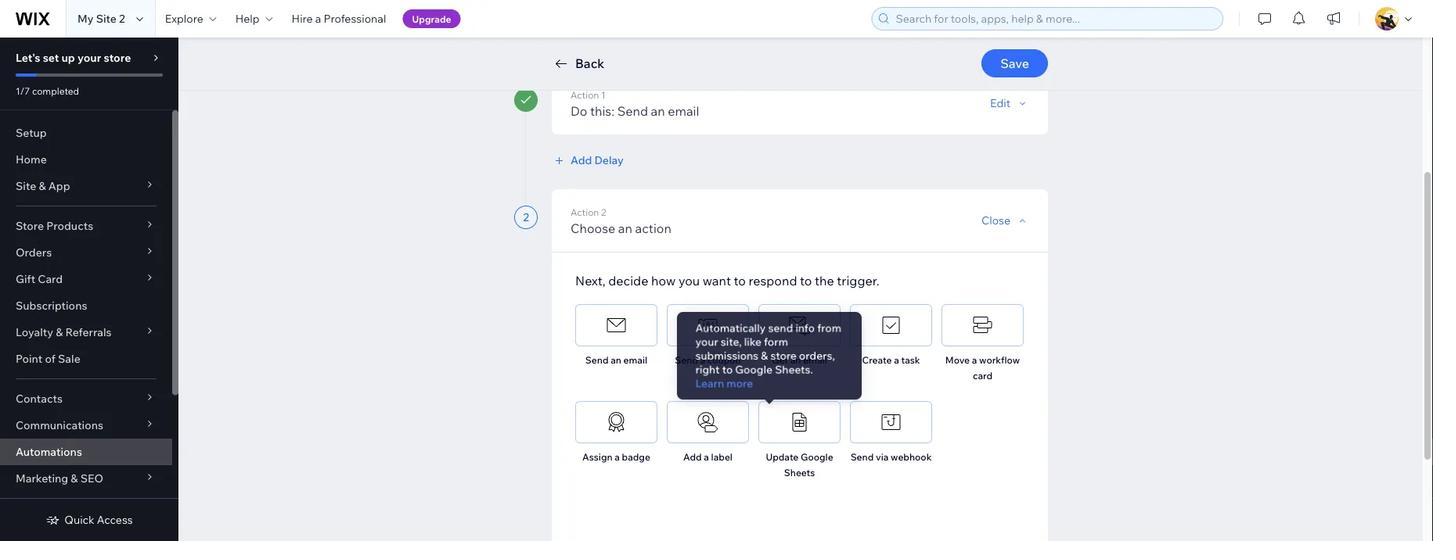 Task type: describe. For each thing, give the bounding box(es) containing it.
hours
[[619, 22, 652, 38]]

label
[[711, 452, 733, 463]]

of
[[45, 352, 55, 366]]

completed
[[32, 85, 79, 97]]

decide
[[609, 273, 649, 289]]

like
[[746, 337, 762, 350]]

an inside action 2 choose an action
[[618, 221, 633, 236]]

store inside automatically send info from your site, like form submissions & store orders, right to google sheets. learn more
[[771, 350, 795, 362]]

a for professional
[[315, 12, 321, 25]]

action 2 choose an action
[[571, 207, 672, 236]]

a for badge
[[615, 452, 620, 463]]

send inside action 1 do this: send an email
[[617, 103, 648, 119]]

create
[[862, 355, 892, 366]]

a for workflow
[[972, 355, 977, 366]]

add delay button
[[552, 153, 624, 168]]

email for send an email
[[624, 355, 648, 366]]

edit button
[[990, 96, 1030, 110]]

& for app
[[39, 179, 46, 193]]

next, decide how you want to respond to the trigger.
[[575, 273, 880, 289]]

automatically send info from your site, like form submissions & store orders, right to google sheets. learn more
[[702, 325, 836, 388]]

send an email
[[585, 355, 648, 366]]

1
[[601, 89, 606, 101]]

save
[[1001, 56, 1030, 71]]

action for do
[[571, 89, 599, 101]]

store products
[[16, 219, 93, 233]]

2 right the my
[[119, 12, 125, 25]]

after
[[655, 22, 682, 38]]

setup
[[16, 126, 47, 140]]

next,
[[575, 273, 606, 289]]

automations
[[16, 445, 82, 459]]

from
[[813, 325, 836, 337]]

home
[[16, 153, 47, 166]]

icon image for move a workflow card
[[971, 314, 995, 337]]

communications button
[[0, 413, 172, 439]]

Search for tools, apps, help & more... field
[[891, 8, 1218, 30]]

add for add delay
[[571, 153, 592, 167]]

add a label
[[684, 452, 733, 463]]

explore
[[165, 12, 203, 25]]

gift card
[[16, 272, 63, 286]]

delay:
[[571, 22, 607, 38]]

& for seo
[[71, 472, 78, 486]]

my site 2
[[78, 12, 125, 25]]

get
[[772, 355, 788, 366]]

how
[[651, 273, 676, 289]]

task
[[901, 355, 920, 366]]

action 1 do this: send an email
[[571, 89, 700, 119]]

help button
[[226, 0, 282, 38]]

loyalty
[[16, 326, 53, 339]]

back button
[[552, 54, 605, 73]]

up
[[61, 51, 75, 65]]

form
[[765, 337, 787, 350]]

action for choose
[[571, 207, 599, 218]]

a for label
[[704, 452, 709, 463]]

products
[[46, 219, 93, 233]]

hire
[[292, 12, 313, 25]]

get an email
[[772, 355, 827, 366]]

google inside update google sheets
[[801, 452, 833, 463]]

2 inside action 2 choose an action
[[601, 207, 606, 218]]

quick access button
[[46, 514, 133, 528]]

an inside action 1 do this: send an email
[[651, 103, 665, 119]]

store inside sidebar element
[[104, 51, 131, 65]]

respond
[[749, 273, 797, 289]]

coupon
[[708, 355, 741, 366]]

google inside automatically send info from your site, like form submissions & store orders, right to google sheets. learn more
[[738, 363, 773, 375]]

automations link
[[0, 439, 172, 466]]

icon image up assign a badge
[[605, 411, 628, 435]]

choose
[[571, 221, 616, 236]]

site,
[[725, 337, 744, 350]]

add delay
[[571, 153, 624, 167]]

email inside action 1 do this: send an email
[[668, 103, 700, 119]]

upgrade button
[[403, 9, 461, 28]]

home link
[[0, 146, 172, 173]]

contacts
[[16, 392, 63, 406]]

delay: 2 hours after trigger
[[571, 22, 725, 38]]

badge
[[622, 452, 651, 463]]

right
[[702, 363, 724, 375]]

& for referrals
[[56, 326, 63, 339]]

add for add a label
[[684, 452, 702, 463]]

gift card button
[[0, 266, 172, 293]]

2 left the choose
[[523, 211, 529, 224]]

quick access
[[64, 514, 133, 527]]

point of sale
[[16, 352, 80, 366]]

edit
[[990, 96, 1011, 110]]

assign
[[583, 452, 613, 463]]

this:
[[590, 103, 615, 119]]

more
[[730, 375, 755, 388]]



Task type: locate. For each thing, give the bounding box(es) containing it.
action
[[635, 221, 672, 236]]

sheets.
[[775, 363, 810, 375]]

1 vertical spatial your
[[702, 337, 723, 350]]

delay
[[595, 153, 624, 167]]

category image left site,
[[696, 314, 720, 337]]

0 horizontal spatial site
[[16, 179, 36, 193]]

0 vertical spatial add
[[571, 153, 592, 167]]

1 horizontal spatial email
[[668, 103, 700, 119]]

email
[[668, 103, 700, 119], [624, 355, 648, 366], [803, 355, 827, 366]]

1 horizontal spatial add
[[684, 452, 702, 463]]

loyalty & referrals button
[[0, 319, 172, 346]]

a left badge
[[615, 452, 620, 463]]

let's set up your store
[[16, 51, 131, 65]]

close
[[982, 214, 1011, 227]]

1 horizontal spatial site
[[96, 12, 117, 25]]

want
[[703, 273, 731, 289]]

communications
[[16, 419, 103, 433]]

& inside automatically send info from your site, like form submissions & store orders, right to google sheets. learn more
[[762, 350, 768, 362]]

add inside the add delay button
[[571, 153, 592, 167]]

1 vertical spatial action
[[571, 207, 599, 218]]

let's
[[16, 51, 40, 65]]

2 up the choose
[[601, 207, 606, 218]]

orders,
[[797, 350, 830, 362]]

category image
[[696, 314, 720, 337], [788, 314, 811, 337], [880, 411, 903, 435]]

seo
[[80, 472, 103, 486]]

do
[[571, 103, 587, 119]]

site
[[96, 12, 117, 25], [16, 179, 36, 193]]

0 vertical spatial store
[[104, 51, 131, 65]]

category image for email
[[788, 314, 811, 337]]

& left get
[[762, 350, 768, 362]]

0 vertical spatial site
[[96, 12, 117, 25]]

site inside popup button
[[16, 179, 36, 193]]

site & app
[[16, 179, 70, 193]]

0 horizontal spatial category image
[[696, 314, 720, 337]]

category image left from
[[788, 314, 811, 337]]

& left seo on the bottom of page
[[71, 472, 78, 486]]

2 action from the top
[[571, 207, 599, 218]]

1 vertical spatial site
[[16, 179, 36, 193]]

set
[[43, 51, 59, 65]]

back
[[575, 56, 605, 71]]

&
[[39, 179, 46, 193], [56, 326, 63, 339], [762, 350, 768, 362], [71, 472, 78, 486]]

a right move
[[972, 355, 977, 366]]

info
[[794, 325, 811, 337]]

sheets
[[784, 467, 815, 479]]

referrals
[[65, 326, 112, 339]]

add left delay
[[571, 153, 592, 167]]

0 vertical spatial your
[[77, 51, 101, 65]]

sale
[[58, 352, 80, 366]]

assign a badge
[[583, 452, 651, 463]]

your right the up
[[77, 51, 101, 65]]

your up send a coupon
[[702, 337, 723, 350]]

& inside popup button
[[39, 179, 46, 193]]

learn
[[702, 375, 728, 388]]

card
[[973, 370, 993, 382]]

send for send a coupon
[[675, 355, 698, 366]]

a right hire
[[315, 12, 321, 25]]

move
[[946, 355, 970, 366]]

1 vertical spatial google
[[801, 452, 833, 463]]

contacts button
[[0, 386, 172, 413]]

category image for webhook
[[880, 411, 903, 435]]

save button
[[982, 49, 1048, 78]]

0 vertical spatial google
[[738, 363, 773, 375]]

a inside hire a professional link
[[315, 12, 321, 25]]

setup link
[[0, 120, 172, 146]]

access
[[97, 514, 133, 527]]

sidebar element
[[0, 38, 179, 542]]

trigger.
[[837, 273, 880, 289]]

0 vertical spatial action
[[571, 89, 599, 101]]

icon image up send an email
[[605, 314, 628, 337]]

submissions
[[702, 350, 760, 362]]

0 horizontal spatial store
[[104, 51, 131, 65]]

action up do in the top of the page
[[571, 89, 599, 101]]

send for send via webhook
[[851, 452, 874, 463]]

store
[[104, 51, 131, 65], [771, 350, 795, 362]]

to
[[734, 273, 746, 289], [800, 273, 812, 289], [726, 363, 736, 375]]

subscriptions link
[[0, 293, 172, 319]]

1 vertical spatial add
[[684, 452, 702, 463]]

a left task
[[894, 355, 899, 366]]

loyalty & referrals
[[16, 326, 112, 339]]

to down submissions
[[726, 363, 736, 375]]

icon image up add a label
[[696, 411, 720, 435]]

& left "app"
[[39, 179, 46, 193]]

add left label
[[684, 452, 702, 463]]

icon image up create a task
[[880, 314, 903, 337]]

store down my site 2
[[104, 51, 131, 65]]

send for send an email
[[585, 355, 609, 366]]

0 horizontal spatial google
[[738, 363, 773, 375]]

0 horizontal spatial email
[[624, 355, 648, 366]]

site right the my
[[96, 12, 117, 25]]

your inside sidebar element
[[77, 51, 101, 65]]

app
[[48, 179, 70, 193]]

card
[[38, 272, 63, 286]]

category image
[[788, 411, 811, 435]]

a for task
[[894, 355, 899, 366]]

a left label
[[704, 452, 709, 463]]

action up the choose
[[571, 207, 599, 218]]

a
[[315, 12, 321, 25], [700, 355, 706, 366], [894, 355, 899, 366], [972, 355, 977, 366], [615, 452, 620, 463], [704, 452, 709, 463]]

2 left hours
[[609, 22, 616, 38]]

your inside automatically send info from your site, like form submissions & store orders, right to google sheets. learn more
[[702, 337, 723, 350]]

marketing & seo
[[16, 472, 103, 486]]

0 horizontal spatial your
[[77, 51, 101, 65]]

webhook
[[891, 452, 932, 463]]

the
[[815, 273, 834, 289]]

via
[[876, 452, 889, 463]]

close button
[[982, 214, 1030, 228]]

help
[[235, 12, 260, 25]]

my
[[78, 12, 94, 25]]

action inside action 1 do this: send an email
[[571, 89, 599, 101]]

you
[[679, 273, 700, 289]]

workflow
[[979, 355, 1020, 366]]

category image up send via webhook
[[880, 411, 903, 435]]

marketing & seo button
[[0, 466, 172, 492]]

upgrade
[[412, 13, 451, 25]]

email for get an email
[[803, 355, 827, 366]]

move a workflow card
[[946, 355, 1020, 382]]

1 horizontal spatial your
[[702, 337, 723, 350]]

store products button
[[0, 213, 172, 240]]

to inside automatically send info from your site, like form submissions & store orders, right to google sheets. learn more
[[726, 363, 736, 375]]

icon image for add a label
[[696, 411, 720, 435]]

send
[[617, 103, 648, 119], [585, 355, 609, 366], [675, 355, 698, 366], [851, 452, 874, 463]]

icon image for send an email
[[605, 314, 628, 337]]

0 horizontal spatial add
[[571, 153, 592, 167]]

action
[[571, 89, 599, 101], [571, 207, 599, 218]]

send
[[769, 325, 791, 337]]

an
[[651, 103, 665, 119], [618, 221, 633, 236], [611, 355, 622, 366], [791, 355, 801, 366]]

to left the
[[800, 273, 812, 289]]

store down form
[[771, 350, 795, 362]]

trigger
[[685, 22, 725, 38]]

category image for coupon
[[696, 314, 720, 337]]

1 horizontal spatial store
[[771, 350, 795, 362]]

marketing
[[16, 472, 68, 486]]

google up sheets
[[801, 452, 833, 463]]

action inside action 2 choose an action
[[571, 207, 599, 218]]

2 horizontal spatial category image
[[880, 411, 903, 435]]

gift
[[16, 272, 35, 286]]

1 vertical spatial store
[[771, 350, 795, 362]]

quick
[[64, 514, 94, 527]]

point of sale link
[[0, 346, 172, 373]]

site & app button
[[0, 173, 172, 200]]

a left coupon
[[700, 355, 706, 366]]

create a task
[[862, 355, 920, 366]]

1 action from the top
[[571, 89, 599, 101]]

1 horizontal spatial category image
[[788, 314, 811, 337]]

a inside move a workflow card
[[972, 355, 977, 366]]

a for coupon
[[700, 355, 706, 366]]

icon image
[[605, 314, 628, 337], [880, 314, 903, 337], [971, 314, 995, 337], [605, 411, 628, 435], [696, 411, 720, 435]]

update
[[766, 452, 799, 463]]

to right the want
[[734, 273, 746, 289]]

1 horizontal spatial google
[[801, 452, 833, 463]]

professional
[[324, 12, 386, 25]]

hire a professional link
[[282, 0, 396, 38]]

send a coupon
[[675, 355, 741, 366]]

2 horizontal spatial email
[[803, 355, 827, 366]]

store
[[16, 219, 44, 233]]

icon image up workflow
[[971, 314, 995, 337]]

google up more
[[738, 363, 773, 375]]

site down home
[[16, 179, 36, 193]]

& right loyalty
[[56, 326, 63, 339]]

send via webhook
[[851, 452, 932, 463]]

orders
[[16, 246, 52, 260]]



Task type: vqa. For each thing, say whether or not it's contained in the screenshot.
"communications" "dropdown button"
yes



